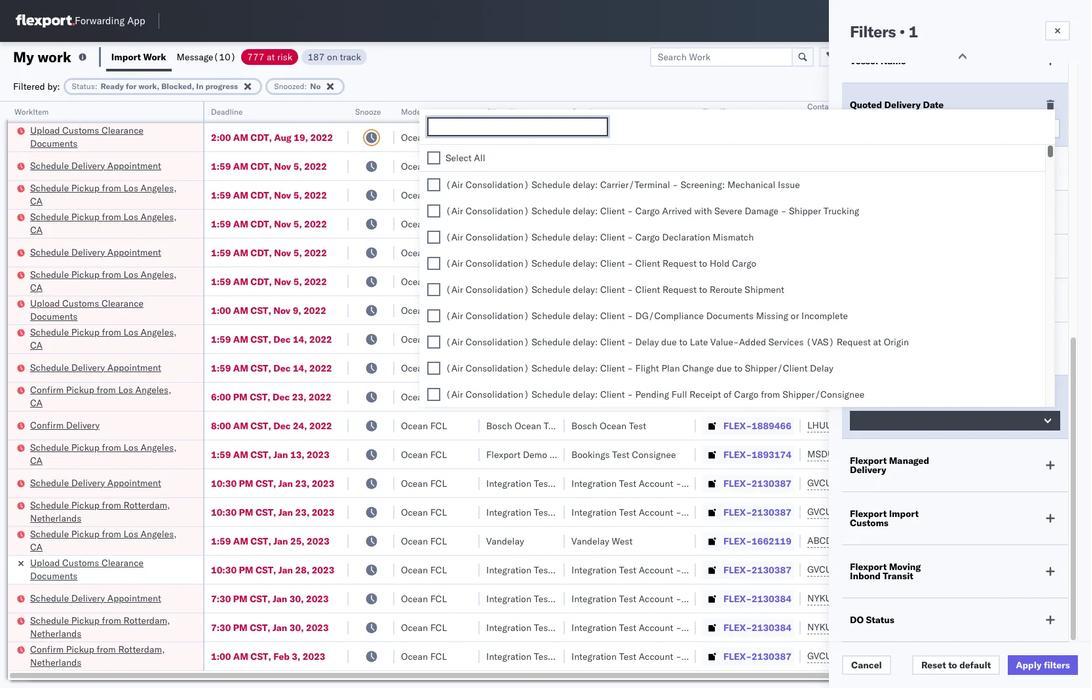 Task type: locate. For each thing, give the bounding box(es) containing it.
5 ocean fcl from the top
[[401, 247, 447, 259]]

None checkbox
[[428, 151, 441, 165], [428, 205, 441, 218], [428, 231, 441, 244], [428, 336, 441, 349], [428, 362, 441, 375], [428, 388, 441, 401], [428, 151, 441, 165], [428, 205, 441, 218], [428, 231, 441, 244], [428, 336, 441, 349], [428, 362, 441, 375], [428, 388, 441, 401]]

1 vertical spatial nyku9743990
[[808, 622, 872, 633]]

1889466 up 1893174
[[752, 420, 792, 432]]

cst, up 1:00 am cst, feb 3, 2023 at left bottom
[[250, 622, 271, 634]]

6 am from the top
[[233, 276, 248, 288]]

delay up flight
[[636, 336, 659, 348]]

0 vertical spatial 10:30 pm cst, jan 23, 2023
[[211, 478, 335, 490]]

am for upload customs clearance documents link associated with 2:00 am cdt, aug 19, 2022
[[233, 131, 248, 143]]

pm for flex-2130387 the schedule delivery appointment link
[[239, 478, 253, 490]]

1 gvcu5265864 from the top
[[808, 477, 873, 489]]

2 flex-2130387 from the top
[[724, 507, 792, 518]]

ceau7522281, down caiu7969337
[[808, 160, 875, 172]]

pending
[[636, 389, 670, 401]]

3 1:59 am cdt, nov 5, 2022 from the top
[[211, 218, 327, 230]]

2 abcdefg78456546 from the top
[[893, 391, 981, 403]]

flexport managed delivery
[[851, 455, 930, 476]]

1 horizontal spatial numbers
[[941, 107, 973, 117]]

9 1:59 from the top
[[211, 535, 231, 547]]

1 vertical spatial upload customs clearance documents button
[[30, 297, 186, 324]]

j for 1st schedule pickup from los angeles, ca link
[[1089, 189, 1092, 201]]

hold
[[710, 258, 730, 270]]

file
[[867, 51, 884, 63]]

gvcu5265864 for confirm pickup from rotterdam, netherlands
[[808, 651, 873, 662]]

0 horizontal spatial due
[[662, 336, 677, 348]]

1889466 down missing
[[752, 333, 792, 345]]

rotterdam, inside the confirm pickup from rotterdam, netherlands
[[118, 644, 165, 655]]

0 vertical spatial ceau7522281,
[[808, 160, 875, 172]]

account
[[639, 478, 674, 490], [639, 507, 674, 518], [639, 564, 674, 576], [639, 593, 674, 605], [639, 622, 674, 634], [639, 651, 674, 663]]

maeu9408431
[[893, 478, 960, 490], [893, 507, 960, 518], [893, 564, 960, 576], [893, 651, 960, 663]]

23, up 24,
[[292, 391, 307, 403]]

reset to default
[[922, 660, 992, 672]]

2 ocean fcl from the top
[[401, 160, 447, 172]]

consolidation) for (air consolidation) schedule delay: client - client request to reroute shipment
[[466, 284, 530, 296]]

4 flex-2130387 from the top
[[724, 651, 792, 663]]

container
[[808, 102, 843, 111]]

1 vertical spatial upload
[[30, 297, 60, 309]]

jan down 13,
[[279, 478, 293, 490]]

0 vertical spatial 23,
[[292, 391, 307, 403]]

0 vertical spatial schedule pickup from rotterdam, netherlands link
[[30, 499, 186, 525]]

1 vertical spatial 23,
[[295, 478, 310, 490]]

karl for flex-2130387 the schedule delivery appointment link
[[684, 478, 701, 490]]

6 (air from the top
[[446, 310, 464, 322]]

filters
[[851, 22, 897, 41]]

pickup for 2nd schedule pickup from los angeles, ca button from the top of the page
[[71, 211, 100, 223]]

action
[[1046, 51, 1075, 63]]

1 vandelay from the left
[[487, 535, 524, 547]]

777 at risk
[[247, 51, 293, 63]]

1 vertical spatial 14,
[[293, 362, 307, 374]]

flex-1846748 down shipment
[[724, 305, 792, 316]]

2 upload customs clearance documents button from the top
[[30, 297, 186, 324]]

0 vertical spatial upload customs clearance documents link
[[30, 124, 186, 150]]

4 schedule pickup from los angeles, ca from the top
[[30, 326, 177, 351]]

1846748 up damage
[[752, 189, 792, 201]]

2 14, from the top
[[293, 362, 307, 374]]

to for reroute
[[700, 284, 708, 296]]

dg/compliance
[[636, 310, 704, 322]]

28,
[[295, 564, 310, 576]]

consignee button
[[565, 104, 683, 117]]

netherlands for 10:30
[[30, 513, 81, 524]]

10:30 up '1:59 am cst, jan 25, 2023'
[[211, 507, 237, 518]]

0 vertical spatial omkar s
[[1057, 218, 1092, 230]]

cst, for 4th schedule pickup from los angeles, ca link from the top of the page
[[251, 333, 271, 345]]

gvcu5265864 down msdu7304509
[[808, 477, 873, 489]]

1 horizontal spatial vandelay
[[572, 535, 610, 547]]

1 appointment from the top
[[107, 160, 161, 171]]

2 upload from the top
[[30, 297, 60, 309]]

request left for on the right of the page
[[837, 336, 871, 348]]

deadline up 2:00
[[211, 107, 243, 117]]

1 vertical spatial at
[[874, 336, 882, 348]]

3 fcl from the top
[[431, 189, 447, 201]]

resize handle column header for client name
[[550, 102, 565, 689]]

flexport import customs
[[851, 508, 919, 529]]

0 horizontal spatial name
[[510, 107, 531, 117]]

1 vertical spatial schedule pickup from rotterdam, netherlands link
[[30, 614, 186, 640]]

None checkbox
[[428, 178, 441, 191], [428, 257, 441, 270], [428, 283, 441, 296], [428, 310, 441, 323], [428, 178, 441, 191], [428, 257, 441, 270], [428, 283, 441, 296], [428, 310, 441, 323]]

1 j from the top
[[1089, 131, 1092, 143]]

list box
[[420, 145, 1046, 689]]

confirm delivery button
[[30, 419, 100, 433]]

2 hlxu6269489, from the top
[[878, 304, 945, 316]]

to left reroute on the top right
[[700, 284, 708, 296]]

schedule delivery appointment button for flex-1889466
[[30, 361, 161, 375]]

omkar
[[1057, 218, 1085, 230], [1057, 391, 1085, 403]]

los inside confirm pickup from los angeles, ca
[[118, 384, 133, 396]]

pm down '1:59 am cst, jan 25, 2023'
[[239, 564, 253, 576]]

8:00
[[211, 420, 231, 432]]

1846748 down damage
[[752, 218, 792, 230]]

1 flex-1889466 from the top
[[724, 333, 792, 345]]

1:59 am cst, jan 25, 2023
[[211, 535, 330, 547]]

0 vertical spatial due
[[662, 336, 677, 348]]

import
[[111, 51, 141, 63], [890, 508, 919, 520]]

lhuu7894563,
[[808, 333, 876, 345], [808, 362, 876, 374], [808, 391, 876, 403], [808, 420, 876, 432]]

5 resize handle column header from the left
[[550, 102, 565, 689]]

cst, down 1:59 am cst, jan 13, 2023
[[256, 478, 276, 490]]

lagerfeld
[[703, 478, 743, 490], [703, 507, 743, 518], [703, 564, 743, 576], [703, 593, 743, 605], [703, 622, 743, 634], [703, 651, 743, 663]]

date up ymluw236679313
[[924, 99, 944, 111]]

1:59 am cst, dec 14, 2022 down 1:00 am cst, nov 9, 2022 at top
[[211, 333, 332, 345]]

(air consolidation) schedule delay: client - cargo arrived with severe damage - shipper trucking
[[446, 205, 860, 217]]

netherlands for 1:00
[[30, 657, 81, 669]]

1:59 for 3rd schedule pickup from los angeles, ca link from the top
[[211, 276, 231, 288]]

10:30 pm cst, jan 23, 2023 up '1:59 am cst, jan 25, 2023'
[[211, 507, 335, 518]]

deadline up arrival
[[851, 163, 890, 174]]

8 flex- from the top
[[724, 333, 752, 345]]

cst, for confirm pickup from rotterdam, netherlands link
[[251, 651, 271, 663]]

app
[[127, 15, 145, 27]]

hlxu6269489, for 1:59 am cdt, nov 5, 2022
[[878, 160, 945, 172]]

0 vertical spatial upload
[[30, 124, 60, 136]]

risk
[[277, 51, 293, 63]]

1 1:59 am cdt, nov 5, 2022 from the top
[[211, 160, 327, 172]]

lhuu7894563, for schedule pickup from los angeles, ca
[[808, 333, 876, 345]]

customs for 1:00 am cst, nov 9, 2022 upload customs clearance documents link
[[62, 297, 99, 309]]

pickup inside the confirm pickup from rotterdam, netherlands
[[66, 644, 94, 655]]

14, for schedule delivery appointment
[[293, 362, 307, 374]]

cargo down (air consolidation) schedule delay: client - cargo arrived with severe damage - shipper trucking
[[636, 231, 660, 243]]

777
[[247, 51, 264, 63]]

1 vertical spatial name
[[510, 107, 531, 117]]

1889466 for schedule delivery appointment
[[752, 362, 792, 374]]

test
[[544, 160, 562, 172], [629, 160, 647, 172], [544, 189, 562, 201], [629, 189, 647, 201], [544, 218, 562, 230], [629, 218, 647, 230], [544, 276, 562, 288], [629, 276, 647, 288], [544, 305, 562, 316], [629, 305, 647, 316], [544, 333, 562, 345], [629, 333, 647, 345], [544, 362, 562, 374], [629, 362, 647, 374], [544, 391, 562, 403], [629, 391, 647, 403], [544, 420, 562, 432], [629, 420, 647, 432], [613, 449, 630, 461], [619, 478, 637, 490], [619, 507, 637, 518], [619, 564, 637, 576], [619, 593, 637, 605], [619, 622, 637, 634], [619, 651, 637, 663]]

cst, for confirm delivery link
[[251, 420, 271, 432]]

14,
[[293, 333, 307, 345], [293, 362, 307, 374]]

5, for 3rd schedule pickup from los angeles, ca link from the top
[[294, 276, 302, 288]]

resize handle column header
[[188, 102, 203, 689], [333, 102, 349, 689], [379, 102, 395, 689], [464, 102, 480, 689], [550, 102, 565, 689], [681, 102, 696, 689], [786, 102, 801, 689], [871, 102, 887, 689], [1035, 102, 1051, 689], [1058, 102, 1074, 689]]

7:30 up 1:00 am cst, feb 3, 2023 at left bottom
[[211, 622, 231, 634]]

vessel name
[[851, 55, 907, 67]]

flexport. image
[[16, 14, 75, 28]]

numbers down container
[[808, 112, 840, 122]]

cst, up 6:00 pm cst, dec 23, 2022
[[251, 362, 271, 374]]

due down dg/compliance
[[662, 336, 677, 348]]

1 account from the top
[[639, 478, 674, 490]]

delay: for or
[[573, 310, 598, 322]]

ceau7522281,
[[808, 160, 875, 172], [808, 304, 875, 316]]

2 vertical spatial abcdefg78456546
[[893, 420, 981, 432]]

2:00 am cdt, aug 19, 2022
[[211, 131, 333, 143]]

name for vessel name
[[881, 55, 907, 67]]

1:59 am cst, dec 14, 2022 up 6:00 pm cst, dec 23, 2022
[[211, 362, 332, 374]]

2 schedule pickup from rotterdam, netherlands from the top
[[30, 615, 170, 640]]

date
[[924, 99, 944, 111], [883, 207, 903, 218]]

1 2130387 from the top
[[752, 478, 792, 490]]

8 (air from the top
[[446, 363, 464, 374]]

hlxu6269489, up the origin
[[878, 304, 945, 316]]

jan left 13,
[[274, 449, 288, 461]]

flexport moving inbond transit
[[851, 561, 922, 582]]

0 horizontal spatial deadline
[[211, 107, 243, 117]]

cst, up 8:00 am cst, dec 24, 2022
[[250, 391, 271, 403]]

flex-1893174
[[724, 449, 792, 461]]

1 lhuu7894563, uetu5238478 from the top
[[808, 333, 942, 345]]

2 karl from the top
[[684, 507, 701, 518]]

ca for 4th schedule pickup from los angeles, ca link from the top of the page
[[30, 339, 43, 351]]

gvcu5265864 down do on the right of page
[[808, 651, 873, 662]]

carrier/terminal
[[601, 179, 671, 191]]

clearance
[[102, 124, 144, 136], [102, 297, 144, 309], [851, 348, 895, 359], [102, 557, 144, 569]]

2 vertical spatial 23,
[[295, 507, 310, 518]]

to right reset on the bottom
[[949, 660, 958, 672]]

4 flex-1889466 from the top
[[724, 420, 792, 432]]

consolidation) for (air consolidation) schedule delay: client - client request to hold cargo
[[466, 258, 530, 270]]

status
[[72, 81, 95, 91], [867, 614, 895, 626]]

0 vertical spatial hlxu8034992
[[947, 160, 1011, 172]]

0 vertical spatial 10:30
[[211, 478, 237, 490]]

jan up 25,
[[279, 507, 293, 518]]

1 vertical spatial 10:30
[[211, 507, 237, 518]]

1 vertical spatial ceau7522281,
[[808, 304, 875, 316]]

flex-1889466 down added
[[724, 362, 792, 374]]

4 flex-1846748 from the top
[[724, 247, 792, 259]]

ocean fcl for confirm pickup from los angeles, ca link
[[401, 391, 447, 403]]

delay: for of
[[573, 389, 598, 401]]

1 flex-2130384 from the top
[[724, 593, 792, 605]]

5 (air from the top
[[446, 284, 464, 296]]

pm right 6:00
[[233, 391, 248, 403]]

1846748 up issue
[[752, 160, 792, 172]]

3 integration from the top
[[572, 564, 617, 576]]

work,
[[139, 81, 159, 91]]

14, up 6:00 pm cst, dec 23, 2022
[[293, 362, 307, 374]]

0 vertical spatial confirm
[[30, 384, 64, 396]]

netherlands inside the confirm pickup from rotterdam, netherlands
[[30, 657, 81, 669]]

5 schedule delivery appointment from the top
[[30, 593, 161, 604]]

client
[[487, 107, 508, 117], [601, 205, 625, 217], [601, 231, 625, 243], [601, 258, 625, 270], [636, 258, 661, 270], [601, 284, 625, 296], [636, 284, 661, 296], [601, 310, 625, 322], [601, 336, 625, 348], [601, 363, 625, 374], [601, 389, 625, 401]]

pickup for 5th schedule pickup from los angeles, ca button from the top of the page
[[71, 442, 100, 453]]

0 horizontal spatial import
[[111, 51, 141, 63]]

flex-1889466 down shipper/client
[[724, 391, 792, 403]]

2 uetu5238478 from the top
[[878, 362, 942, 374]]

cst, up 10:30 pm cst, jan 28, 2023
[[251, 535, 271, 547]]

flex-1846748 up missing
[[724, 276, 792, 288]]

pickup inside confirm pickup from los angeles, ca
[[66, 384, 94, 396]]

1:59 am cst, dec 14, 2022
[[211, 333, 332, 345], [211, 362, 332, 374]]

0 vertical spatial delay
[[636, 336, 659, 348]]

request up dg/compliance
[[663, 284, 697, 296]]

rotterdam,
[[124, 499, 170, 511], [124, 615, 170, 627], [118, 644, 165, 655]]

0 vertical spatial flex-2130384
[[724, 593, 792, 605]]

integration test account - karl lagerfeld
[[572, 478, 743, 490], [572, 507, 743, 518], [572, 564, 743, 576], [572, 593, 743, 605], [572, 622, 743, 634], [572, 651, 743, 663]]

1 vertical spatial upload customs clearance documents
[[30, 297, 144, 322]]

0 vertical spatial import
[[111, 51, 141, 63]]

reroute
[[710, 284, 743, 296]]

9 consolidation) from the top
[[466, 389, 530, 401]]

name inside button
[[510, 107, 531, 117]]

0 vertical spatial at
[[267, 51, 275, 63]]

appointment for flex-1889466
[[107, 362, 161, 373]]

2130387
[[752, 478, 792, 490], [752, 507, 792, 518], [752, 564, 792, 576], [752, 651, 792, 663]]

1 vertical spatial rotterdam,
[[124, 615, 170, 627]]

at left risk
[[267, 51, 275, 63]]

0 vertical spatial name
[[881, 55, 907, 67]]

flex-1846748 up the mechanical
[[724, 160, 792, 172]]

10 ocean fcl from the top
[[401, 391, 447, 403]]

moving
[[890, 561, 922, 573]]

1:59 am cdt, nov 5, 2022 for 3rd schedule pickup from los angeles, ca link from the top
[[211, 276, 327, 288]]

1:59 am cdt, nov 5, 2022 for 1st schedule pickup from los angeles, ca link
[[211, 189, 327, 201]]

flex-2130384 button
[[703, 590, 795, 608], [703, 590, 795, 608], [703, 619, 795, 637], [703, 619, 795, 637]]

dec left 24,
[[274, 420, 291, 432]]

flex-2130384
[[724, 593, 792, 605], [724, 622, 792, 634]]

0 vertical spatial date
[[924, 99, 944, 111]]

1 vertical spatial due
[[717, 363, 732, 374]]

from inside the confirm pickup from rotterdam, netherlands
[[97, 644, 116, 655]]

1 vertical spatial request
[[663, 284, 697, 296]]

flexport demo consignee
[[487, 131, 594, 143], [487, 449, 594, 461]]

flex-1846748 down damage
[[724, 218, 792, 230]]

s
[[1087, 218, 1092, 230], [1087, 391, 1092, 403]]

nyku9743990 up cancel button
[[808, 622, 872, 633]]

1 horizontal spatial date
[[924, 99, 944, 111]]

dec up 6:00 pm cst, dec 23, 2022
[[274, 362, 291, 374]]

13 ocean fcl from the top
[[401, 478, 447, 490]]

1 vertical spatial delay
[[811, 363, 834, 374]]

0 vertical spatial 2130384
[[752, 593, 792, 605]]

ready left for on the right of the page
[[851, 338, 878, 350]]

3 schedule pickup from los angeles, ca from the top
[[30, 269, 177, 293]]

uetu5238478
[[878, 333, 942, 345], [878, 362, 942, 374], [878, 391, 942, 403], [878, 420, 942, 432]]

pickup for third schedule pickup from los angeles, ca button from the bottom of the page
[[71, 326, 100, 338]]

ready left the for
[[101, 81, 124, 91]]

lhuu7894563, for confirm pickup from los angeles, ca
[[808, 391, 876, 403]]

1 vertical spatial --
[[893, 535, 905, 547]]

dec up 8:00 am cst, dec 24, 2022
[[273, 391, 290, 403]]

1 horizontal spatial delay
[[811, 363, 834, 374]]

0 vertical spatial 7:30
[[211, 593, 231, 605]]

3 schedule pickup from los angeles, ca link from the top
[[30, 268, 186, 294]]

receipt
[[690, 389, 722, 401]]

confirm for confirm pickup from rotterdam, netherlands
[[30, 644, 64, 655]]

status : ready for work, blocked, in progress
[[72, 81, 238, 91]]

rotterdam, for 10:30 pm cst, jan 23, 2023
[[124, 499, 170, 511]]

select all
[[446, 152, 486, 164]]

10:30 pm cst, jan 28, 2023
[[211, 564, 335, 576]]

10:30 down 1:59 am cst, jan 13, 2023
[[211, 478, 237, 490]]

8 fcl from the top
[[431, 333, 447, 345]]

2:00
[[211, 131, 231, 143]]

documents
[[30, 137, 78, 149], [707, 310, 754, 322], [30, 311, 78, 322], [30, 570, 78, 582]]

14, down 9,
[[293, 333, 307, 345]]

j for upload customs clearance documents link associated with 2:00 am cdt, aug 19, 2022
[[1089, 131, 1092, 143]]

2 2130384 from the top
[[752, 622, 792, 634]]

cst, up '1:59 am cst, jan 25, 2023'
[[256, 507, 276, 518]]

6:00
[[211, 391, 231, 403]]

1:59 for 2nd schedule pickup from los angeles, ca link from the top of the page
[[211, 218, 231, 230]]

import left work
[[111, 51, 141, 63]]

1 vertical spatial 30,
[[290, 622, 304, 634]]

0 horizontal spatial vandelay
[[487, 535, 524, 547]]

angeles,
[[141, 182, 177, 194], [141, 211, 177, 223], [141, 269, 177, 280], [141, 326, 177, 338], [135, 384, 171, 396], [141, 442, 177, 453], [141, 528, 177, 540]]

1889466 for confirm delivery
[[752, 420, 792, 432]]

1 vertical spatial flex-2130384
[[724, 622, 792, 634]]

0 vertical spatial 7:30 pm cst, jan 30, 2023
[[211, 593, 329, 605]]

0 vertical spatial nyku9743990
[[808, 593, 872, 605]]

delivery inside button
[[66, 419, 100, 431]]

11 flex- from the top
[[724, 420, 752, 432]]

los for second schedule pickup from los angeles, ca link from the bottom
[[124, 442, 138, 453]]

dec
[[274, 333, 291, 345], [274, 362, 291, 374], [273, 391, 290, 403], [274, 420, 291, 432]]

hlxu6269489, for 1:00 am cst, nov 9, 2022
[[878, 304, 945, 316]]

resize handle column header for workitem
[[188, 102, 203, 689]]

from for 2nd schedule pickup from los angeles, ca link from the top of the page
[[102, 211, 121, 223]]

None text field
[[432, 122, 607, 133]]

am for confirm pickup from rotterdam, netherlands link
[[233, 651, 248, 663]]

1 vertical spatial import
[[890, 508, 919, 520]]

3 gvcu5265864 from the top
[[808, 564, 873, 576]]

vandelay west
[[572, 535, 633, 547]]

0 vertical spatial s
[[1087, 218, 1092, 230]]

ca inside confirm pickup from los angeles, ca
[[30, 397, 43, 409]]

-- down consignee button
[[572, 131, 583, 143]]

from for confirm pickup from rotterdam, netherlands link
[[97, 644, 116, 655]]

1 schedule delivery appointment link from the top
[[30, 159, 161, 172]]

1889466 down services
[[752, 362, 792, 374]]

2130387 for schedule pickup from rotterdam, netherlands
[[752, 507, 792, 518]]

ceau7522281, up (vas)
[[808, 304, 875, 316]]

flexport inside "flexport moving inbond transit"
[[851, 561, 887, 573]]

from for 3rd schedule pickup from los angeles, ca link from the top
[[102, 269, 121, 280]]

8 1:59 from the top
[[211, 449, 231, 461]]

import work
[[111, 51, 166, 63]]

1 horizontal spatial import
[[890, 508, 919, 520]]

pickup for 7:30 pm cst, jan 30, 2023 schedule pickup from rotterdam, netherlands button
[[71, 615, 100, 627]]

2022
[[311, 131, 333, 143], [304, 160, 327, 172], [304, 189, 327, 201], [304, 218, 327, 230], [304, 247, 327, 259], [304, 276, 327, 288], [304, 305, 327, 316], [310, 333, 332, 345], [310, 362, 332, 374], [309, 391, 332, 403], [310, 420, 332, 432]]

1 vertical spatial hlxu6269489,
[[878, 304, 945, 316]]

3 j from the top
[[1089, 189, 1092, 201]]

2 vertical spatial netherlands
[[30, 657, 81, 669]]

3 netherlands from the top
[[30, 657, 81, 669]]

1 vertical spatial flexport demo consignee
[[487, 449, 594, 461]]

1846748 up shipment
[[752, 247, 792, 259]]

2 delay: from the top
[[573, 205, 598, 217]]

1660288
[[752, 131, 792, 143]]

0 vertical spatial hlxu6269489,
[[878, 160, 945, 172]]

1889466 for schedule pickup from los angeles, ca
[[752, 333, 792, 345]]

schedule pickup from rotterdam, netherlands for 7:30 pm cst, jan 30, 2023
[[30, 615, 170, 640]]

30, down "28,"
[[290, 593, 304, 605]]

resize handle column header for consignee
[[681, 102, 696, 689]]

by:
[[47, 80, 60, 92]]

pickup for 1st schedule pickup from los angeles, ca button
[[71, 182, 100, 194]]

14 fcl from the top
[[431, 507, 447, 518]]

los for 4th schedule pickup from los angeles, ca link from the top of the page
[[124, 326, 138, 338]]

los
[[124, 182, 138, 194], [124, 211, 138, 223], [124, 269, 138, 280], [124, 326, 138, 338], [118, 384, 133, 396], [124, 442, 138, 453], [124, 528, 138, 540]]

1 vertical spatial schedule pickup from rotterdam, netherlands
[[30, 615, 170, 640]]

confirm pickup from los angeles, ca button
[[30, 383, 186, 411]]

pm down 1:59 am cst, jan 13, 2023
[[239, 478, 253, 490]]

1 vertical spatial 7:30
[[211, 622, 231, 634]]

0 horizontal spatial :
[[95, 81, 97, 91]]

0 vertical spatial zimu3048342
[[893, 593, 956, 605]]

pickup
[[71, 182, 100, 194], [71, 211, 100, 223], [71, 269, 100, 280], [71, 326, 100, 338], [66, 384, 94, 396], [71, 442, 100, 453], [71, 499, 100, 511], [71, 528, 100, 540], [71, 615, 100, 627], [66, 644, 94, 655]]

documents for upload customs clearance documents link associated with 2:00 am cdt, aug 19, 2022
[[30, 137, 78, 149]]

0 horizontal spatial numbers
[[808, 112, 840, 122]]

--
[[572, 131, 583, 143], [893, 535, 905, 547]]

1 vertical spatial s
[[1087, 391, 1092, 403]]

0 horizontal spatial at
[[267, 51, 275, 63]]

5 integration from the top
[[572, 622, 617, 634]]

0 vertical spatial upload customs clearance documents button
[[30, 124, 186, 151]]

4 schedule pickup from los angeles, ca link from the top
[[30, 326, 186, 352]]

ocean fcl for the schedule delivery appointment link related to flex-1889466
[[401, 362, 447, 374]]

10 am from the top
[[233, 420, 248, 432]]

appointment
[[107, 160, 161, 171], [107, 246, 161, 258], [107, 362, 161, 373], [107, 477, 161, 489], [107, 593, 161, 604]]

1 horizontal spatial status
[[867, 614, 895, 626]]

msdu7304509
[[808, 449, 875, 460]]

lhuu7894563, uetu5238478 for confirm delivery
[[808, 420, 942, 432]]

0 vertical spatial netherlands
[[30, 513, 81, 524]]

dec for confirm pickup from los angeles, ca
[[273, 391, 290, 403]]

4 (air from the top
[[446, 258, 464, 270]]

2 vertical spatial upload customs clearance documents
[[30, 557, 144, 582]]

demo down client name button
[[523, 131, 548, 143]]

delay
[[636, 336, 659, 348], [811, 363, 834, 374]]

0 horizontal spatial ready
[[101, 81, 124, 91]]

nov for 3rd schedule pickup from los angeles, ca link from the top
[[274, 276, 291, 288]]

from
[[102, 182, 121, 194], [102, 211, 121, 223], [102, 269, 121, 280], [102, 326, 121, 338], [97, 384, 116, 396], [762, 389, 781, 401], [102, 442, 121, 453], [102, 499, 121, 511], [102, 528, 121, 540], [102, 615, 121, 627], [97, 644, 116, 655]]

6:00 pm cst, dec 23, 2022
[[211, 391, 332, 403]]

abcdefg78456546
[[893, 333, 981, 345], [893, 391, 981, 403], [893, 420, 981, 432]]

customs inside ready for customs clearance
[[897, 338, 935, 350]]

gaurav j
[[1057, 131, 1092, 143], [1057, 160, 1092, 172], [1057, 189, 1092, 201], [1057, 247, 1092, 259]]

2 demo from the top
[[523, 449, 548, 461]]

list box containing select all
[[420, 145, 1046, 689]]

zimu3048342 up reset on the bottom
[[893, 622, 956, 634]]

severe
[[715, 205, 743, 217]]

4 flex- from the top
[[724, 218, 752, 230]]

0 vertical spatial rotterdam,
[[124, 499, 170, 511]]

schedule delivery appointment link
[[30, 159, 161, 172], [30, 246, 161, 259], [30, 361, 161, 374], [30, 476, 161, 490], [30, 592, 161, 605]]

1 vertical spatial netherlands
[[30, 628, 81, 640]]

2 schedule pickup from rotterdam, netherlands button from the top
[[30, 614, 186, 642]]

cst, left 9,
[[251, 305, 271, 316]]

3 schedule delivery appointment link from the top
[[30, 361, 161, 374]]

cdt,
[[251, 131, 272, 143], [251, 160, 272, 172], [251, 189, 272, 201], [251, 218, 272, 230], [251, 247, 272, 259], [251, 276, 272, 288]]

ocean fcl for 1st schedule pickup from los angeles, ca link
[[401, 189, 447, 201]]

lhuu7894563, uetu5238478 for schedule delivery appointment
[[808, 362, 942, 374]]

1 vertical spatial omkar
[[1057, 391, 1085, 403]]

2023 right 25,
[[307, 535, 330, 547]]

1 ocean fcl from the top
[[401, 131, 447, 143]]

4 gaurav from the top
[[1057, 247, 1087, 259]]

1 vertical spatial confirm
[[30, 419, 64, 431]]

1 schedule pickup from rotterdam, netherlands link from the top
[[30, 499, 186, 525]]

flex-2130387 button
[[703, 474, 795, 493], [703, 474, 795, 493], [703, 503, 795, 522], [703, 503, 795, 522], [703, 561, 795, 579], [703, 561, 795, 579], [703, 648, 795, 666], [703, 648, 795, 666]]

3 2130387 from the top
[[752, 564, 792, 576]]

netherlands for 7:30
[[30, 628, 81, 640]]

6 delay: from the top
[[573, 310, 598, 322]]

upload customs clearance documents link for 1:00 am cst, nov 9, 2022
[[30, 297, 186, 323]]

3 am from the top
[[233, 189, 248, 201]]

deadline inside button
[[211, 107, 243, 117]]

s for 1:59 am cdt, nov 5, 2022
[[1087, 218, 1092, 230]]

4 resize handle column header from the left
[[464, 102, 480, 689]]

status right do on the right of page
[[867, 614, 895, 626]]

to left late
[[680, 336, 688, 348]]

date right arrival
[[883, 207, 903, 218]]

17 flex- from the top
[[724, 593, 752, 605]]

confirm pickup from rotterdam, netherlands link
[[30, 643, 186, 669]]

karl for schedule pickup from rotterdam, netherlands link associated with 7:30
[[684, 622, 701, 634]]

0 vertical spatial deadline
[[211, 107, 243, 117]]

0 vertical spatial omkar
[[1057, 218, 1085, 230]]

1 vertical spatial 1:00
[[211, 651, 231, 663]]

3 ca from the top
[[30, 282, 43, 293]]

added
[[740, 336, 767, 348]]

upload customs clearance documents link for 2:00 am cdt, aug 19, 2022
[[30, 124, 186, 150]]

9 delay: from the top
[[573, 389, 598, 401]]

1 upload customs clearance documents from the top
[[30, 124, 144, 149]]

0 vertical spatial upload customs clearance documents
[[30, 124, 144, 149]]

clearance inside ready for customs clearance
[[851, 348, 895, 359]]

cst, down 8:00 am cst, dec 24, 2022
[[251, 449, 271, 461]]

at left the origin
[[874, 336, 882, 348]]

gvcu5265864 down abcd1234560
[[808, 564, 873, 576]]

2 (air from the top
[[446, 205, 464, 217]]

cst, left feb on the left of page
[[251, 651, 271, 663]]

status up workitem "button"
[[72, 81, 95, 91]]

2 vertical spatial request
[[837, 336, 871, 348]]

1 netherlands from the top
[[30, 513, 81, 524]]

1 vertical spatial zimu3048342
[[893, 622, 956, 634]]

consolidation) for (air consolidation) schedule delay: client - dg/compliance documents missing or incomplete
[[466, 310, 530, 322]]

1846748 down shipment
[[752, 305, 792, 316]]

shipper/client
[[745, 363, 808, 374]]

0 vertical spatial abcdefg78456546
[[893, 333, 981, 345]]

cst, up 1:59 am cst, jan 13, 2023
[[251, 420, 271, 432]]

hlxu6269489, down ymluw236679313
[[878, 160, 945, 172]]

(air for (air consolidation) schedule delay: client - delay due to late value-added services (vas) request at origin
[[446, 336, 464, 348]]

upload customs clearance documents
[[30, 124, 144, 149], [30, 297, 144, 322], [30, 557, 144, 582]]

1 10:30 from the top
[[211, 478, 237, 490]]

1 14, from the top
[[293, 333, 307, 345]]

flex-1889466 button
[[703, 330, 795, 349], [703, 330, 795, 349], [703, 359, 795, 377], [703, 359, 795, 377], [703, 388, 795, 406], [703, 388, 795, 406], [703, 417, 795, 435], [703, 417, 795, 435]]

los for 6th schedule pickup from los angeles, ca link
[[124, 528, 138, 540]]

2 vertical spatial upload customs clearance documents link
[[30, 556, 186, 583]]

from for confirm pickup from los angeles, ca link
[[97, 384, 116, 396]]

to down the value-
[[735, 363, 743, 374]]

1 vertical spatial 2130384
[[752, 622, 792, 634]]

2 vertical spatial 10:30
[[211, 564, 237, 576]]

cst, down 1:00 am cst, nov 9, 2022 at top
[[251, 333, 271, 345]]

pm for schedule pickup from rotterdam, netherlands link associated with 7:30
[[233, 622, 248, 634]]

flex-1889466 down missing
[[724, 333, 792, 345]]

1 vertical spatial deadline
[[851, 163, 890, 174]]

3 schedule delivery appointment button from the top
[[30, 361, 161, 375]]

1:59 for 6th schedule pickup from los angeles, ca link
[[211, 535, 231, 547]]

managed
[[890, 455, 930, 467]]

flex-1889466 up flex-1893174
[[724, 420, 792, 432]]

from for schedule pickup from rotterdam, netherlands link associated with 7:30
[[102, 615, 121, 627]]

1 vertical spatial abcdefg78456546
[[893, 391, 981, 403]]

7:30 down 10:30 pm cst, jan 28, 2023
[[211, 593, 231, 605]]

7:30 pm cst, jan 30, 2023 up 1:00 am cst, feb 3, 2023 at left bottom
[[211, 622, 329, 634]]

23, down 13,
[[295, 478, 310, 490]]

2 ca from the top
[[30, 224, 43, 236]]

abcdefg78456546 for 6:00 pm cst, dec 23, 2022
[[893, 391, 981, 403]]

Search Work text field
[[650, 47, 793, 67]]

damage
[[745, 205, 779, 217]]

1:59 am cst, dec 14, 2022 for schedule pickup from los angeles, ca
[[211, 333, 332, 345]]

1 horizontal spatial name
[[881, 55, 907, 67]]

zimu3048342 down transit
[[893, 593, 956, 605]]

ca for 2nd schedule pickup from los angeles, ca link from the top of the page
[[30, 224, 43, 236]]

0 horizontal spatial --
[[572, 131, 583, 143]]

8 delay: from the top
[[573, 363, 598, 374]]

1 vertical spatial omkar s
[[1057, 391, 1092, 403]]

numbers up ymluw236679313
[[941, 107, 973, 117]]

3 account from the top
[[639, 564, 674, 576]]

23, up 25,
[[295, 507, 310, 518]]

flex-1889466 for schedule pickup from los angeles, ca
[[724, 333, 792, 345]]

10 resize handle column header from the left
[[1058, 102, 1074, 689]]

10:30 down '1:59 am cst, jan 25, 2023'
[[211, 564, 237, 576]]

4 uetu5238478 from the top
[[878, 420, 942, 432]]

1 vertical spatial 1:59 am cst, dec 14, 2022
[[211, 362, 332, 374]]

-- down flexport import customs
[[893, 535, 905, 547]]

2 netherlands from the top
[[30, 628, 81, 640]]

schedule pickup from rotterdam, netherlands button for 7:30 pm cst, jan 30, 2023
[[30, 614, 186, 642]]

confirm inside confirm pickup from los angeles, ca
[[30, 384, 64, 396]]

request
[[663, 258, 697, 270], [663, 284, 697, 296], [837, 336, 871, 348]]

confirm inside the confirm pickup from rotterdam, netherlands
[[30, 644, 64, 655]]

clearance for 1:00 am cst, nov 9, 2022 upload customs clearance documents link
[[102, 297, 144, 309]]

numbers inside container numbers
[[808, 112, 840, 122]]

10:30 pm cst, jan 23, 2023 down 1:59 am cst, jan 13, 2023
[[211, 478, 335, 490]]

2 10:30 pm cst, jan 23, 2023 from the top
[[211, 507, 335, 518]]

cancel button
[[843, 656, 892, 675]]

1 s from the top
[[1087, 218, 1092, 230]]

angeles, inside confirm pickup from los angeles, ca
[[135, 384, 171, 396]]

ymluw236679313
[[893, 131, 977, 143]]

from inside list box
[[762, 389, 781, 401]]

bosch
[[487, 160, 513, 172], [572, 160, 598, 172], [487, 189, 513, 201], [572, 189, 598, 201], [487, 218, 513, 230], [572, 218, 598, 230], [487, 276, 513, 288], [572, 276, 598, 288], [487, 305, 513, 316], [572, 305, 598, 316], [487, 333, 513, 345], [572, 333, 598, 345], [487, 362, 513, 374], [572, 362, 598, 374], [487, 391, 513, 403], [572, 391, 598, 403], [487, 420, 513, 432], [572, 420, 598, 432]]

1 flex-2130387 from the top
[[724, 478, 792, 490]]

1 uetu5238478 from the top
[[878, 333, 942, 345]]

jan left 25,
[[274, 535, 288, 547]]

6 schedule pickup from los angeles, ca from the top
[[30, 528, 177, 553]]

1 vertical spatial ceau7522281, hlxu6269489, hlxu8034992
[[808, 304, 1011, 316]]

delay: for hold
[[573, 258, 598, 270]]

hlxu8034992 for 1:00 am cst, nov 9, 2022
[[947, 304, 1011, 316]]

upload customs clearance documents for 2:00 am cdt, aug 19, 2022
[[30, 124, 144, 149]]

incomplete
[[802, 310, 849, 322]]

flex-1846748 down mismatch
[[724, 247, 792, 259]]

1 upload customs clearance documents button from the top
[[30, 124, 186, 151]]

to inside button
[[949, 660, 958, 672]]

from inside confirm pickup from los angeles, ca
[[97, 384, 116, 396]]

2 hlxu8034992 from the top
[[947, 304, 1011, 316]]

gaurav
[[1057, 131, 1087, 143], [1057, 160, 1087, 172], [1057, 189, 1087, 201], [1057, 247, 1087, 259]]

0 vertical spatial ceau7522281, hlxu6269489, hlxu8034992
[[808, 160, 1011, 172]]

0 vertical spatial schedule pickup from rotterdam, netherlands
[[30, 499, 170, 524]]



Task type: describe. For each thing, give the bounding box(es) containing it.
import inside flexport import customs
[[890, 508, 919, 520]]

1 cdt, from the top
[[251, 131, 272, 143]]

gvcu5265864 for schedule pickup from rotterdam, netherlands
[[808, 506, 873, 518]]

2023 up '1:59 am cst, jan 25, 2023'
[[312, 507, 335, 518]]

quoted delivery date
[[851, 99, 944, 111]]

(air consolidation) schedule delay: client - delay due to late value-added services (vas) request at origin
[[446, 336, 910, 348]]

2023 down "28,"
[[306, 593, 329, 605]]

client for (air consolidation) schedule delay: client - pending full receipt of cargo from shipper/consignee
[[601, 389, 625, 401]]

3 gaurav from the top
[[1057, 189, 1087, 201]]

7 1:59 from the top
[[211, 362, 231, 374]]

los for 2nd schedule pickup from los angeles, ca link from the top of the page
[[124, 211, 138, 223]]

16 fcl from the top
[[431, 564, 447, 576]]

1 1846748 from the top
[[752, 160, 792, 172]]

1 7:30 pm cst, jan 30, 2023 from the top
[[211, 593, 329, 605]]

ocean fcl for 4th schedule pickup from los angeles, ca link from the top of the page
[[401, 333, 447, 345]]

delay: for late
[[573, 336, 598, 348]]

cst, down '1:59 am cst, jan 25, 2023'
[[256, 564, 276, 576]]

11 fcl from the top
[[431, 420, 447, 432]]

filters • 1
[[851, 22, 919, 41]]

vessel
[[851, 55, 879, 67]]

mbl/mawb
[[893, 107, 939, 117]]

los for 3rd schedule pickup from los angeles, ca link from the top
[[124, 269, 138, 280]]

cst, down 10:30 pm cst, jan 28, 2023
[[250, 593, 271, 605]]

forwarding app link
[[16, 14, 145, 28]]

missing
[[757, 310, 789, 322]]

5 schedule delivery appointment link from the top
[[30, 592, 161, 605]]

1:00 am cst, nov 9, 2022
[[211, 305, 327, 316]]

13,
[[290, 449, 305, 461]]

1 nyku9743990 from the top
[[808, 593, 872, 605]]

operator
[[1057, 107, 1089, 117]]

6 1846748 from the top
[[752, 305, 792, 316]]

confirm pickup from rotterdam, netherlands button
[[30, 643, 186, 671]]

3 lagerfeld from the top
[[703, 564, 743, 576]]

24,
[[293, 420, 307, 432]]

3 cdt, from the top
[[251, 189, 272, 201]]

1 integration test account - karl lagerfeld from the top
[[572, 478, 743, 490]]

3 karl from the top
[[684, 564, 701, 576]]

jaehyung
[[1057, 478, 1092, 490]]

progress
[[206, 81, 238, 91]]

6 schedule pickup from los angeles, ca button from the top
[[30, 528, 186, 555]]

schedule pickup from los angeles, ca for second schedule pickup from los angeles, ca link from the bottom
[[30, 442, 177, 467]]

1 fcl from the top
[[431, 131, 447, 143]]

4 1846748 from the top
[[752, 247, 792, 259]]

3 maeu9408431 from the top
[[893, 564, 960, 576]]

5 integration test account - karl lagerfeld from the top
[[572, 622, 743, 634]]

in
[[196, 81, 204, 91]]

los for confirm pickup from los angeles, ca link
[[118, 384, 133, 396]]

4 integration test account - karl lagerfeld from the top
[[572, 593, 743, 605]]

2 schedule delivery appointment from the top
[[30, 246, 161, 258]]

1 lagerfeld from the top
[[703, 478, 743, 490]]

client for (air consolidation) schedule delay: client - delay due to late value-added services (vas) request at origin
[[601, 336, 625, 348]]

5 schedule pickup from los angeles, ca link from the top
[[30, 441, 186, 467]]

confirm pickup from los angeles, ca link
[[30, 383, 186, 410]]

ocean fcl for confirm delivery link
[[401, 420, 447, 432]]

delay: for due
[[573, 363, 598, 374]]

client inside button
[[487, 107, 508, 117]]

flex
[[703, 107, 718, 117]]

(air consolidation) schedule delay: client - client request to hold cargo
[[446, 258, 757, 270]]

snoozed : no
[[274, 81, 321, 91]]

integration for schedule pickup from rotterdam, netherlands link associated with 7:30
[[572, 622, 617, 634]]

plan
[[662, 363, 680, 374]]

13 fcl from the top
[[431, 478, 447, 490]]

10:30 pm cst, jan 23, 2023 for schedule delivery appointment
[[211, 478, 335, 490]]

2023 up 1:00 am cst, feb 3, 2023 at left bottom
[[306, 622, 329, 634]]

1 1:59 from the top
[[211, 160, 231, 172]]

jan left "28,"
[[279, 564, 293, 576]]

6 flex- from the top
[[724, 276, 752, 288]]

batch action
[[1018, 51, 1075, 63]]

1 vertical spatial date
[[883, 207, 903, 218]]

lhuu7894563, uetu5238478 for schedule pickup from los angeles, ca
[[808, 333, 942, 345]]

angeles, for 6th schedule pickup from los angeles, ca link
[[141, 528, 177, 540]]

flexport inside flexport import customs
[[851, 508, 887, 520]]

(air consolidation) schedule delay: carrier/terminal - screening: mechanical issue
[[446, 179, 800, 191]]

2 nyku9743990 from the top
[[808, 622, 872, 633]]

workitem button
[[8, 104, 190, 117]]

pm for confirm pickup from los angeles, ca link
[[233, 391, 248, 403]]

vandelay for vandelay
[[487, 535, 524, 547]]

ca for second schedule pickup from los angeles, ca link from the bottom
[[30, 455, 43, 467]]

ocean fcl for 3rd schedule pickup from los angeles, ca link from the top
[[401, 276, 447, 288]]

maeu9736123
[[893, 449, 960, 461]]

mismatch
[[713, 231, 754, 243]]

2130387 for confirm pickup from rotterdam, netherlands
[[752, 651, 792, 663]]

gaurav j for the schedule delivery appointment link associated with flex-1846748
[[1057, 160, 1092, 172]]

customs for upload customs clearance documents link associated with 2:00 am cdt, aug 19, 2022
[[62, 124, 99, 136]]

5, for 1st schedule pickup from los angeles, ca link
[[294, 189, 302, 201]]

19 fcl from the top
[[431, 651, 447, 663]]

container numbers
[[808, 102, 843, 122]]

0 vertical spatial status
[[72, 81, 95, 91]]

4 karl from the top
[[684, 593, 701, 605]]

18 fcl from the top
[[431, 622, 447, 634]]

19,
[[294, 131, 308, 143]]

pickup for 4th schedule pickup from los angeles, ca button from the bottom
[[71, 269, 100, 280]]

type
[[897, 392, 917, 403]]

1 7:30 from the top
[[211, 593, 231, 605]]

4 account from the top
[[639, 593, 674, 605]]

arrived
[[663, 205, 692, 217]]

client name
[[487, 107, 531, 117]]

9 flex- from the top
[[724, 362, 752, 374]]

cst, for schedule pickup from rotterdam, netherlands link associated with 7:30
[[250, 622, 271, 634]]

feb
[[274, 651, 290, 663]]

(air for (air consolidation) schedule delay: carrier/terminal - screening: mechanical issue
[[446, 179, 464, 191]]

flex-1889466 for schedule delivery appointment
[[724, 362, 792, 374]]

consolidation) for (air consolidation) schedule delay: client - delay due to late value-added services (vas) request at origin
[[466, 336, 530, 348]]

workitem
[[14, 107, 49, 117]]

schedule pickup from los angeles, ca for 3rd schedule pickup from los angeles, ca link from the top
[[30, 269, 177, 293]]

1:00 am cst, feb 3, 2023
[[211, 651, 326, 663]]

10:30 pm cst, jan 23, 2023 for schedule pickup from rotterdam, netherlands
[[211, 507, 335, 518]]

10 flex- from the top
[[724, 391, 752, 403]]

3 flex-2130387 from the top
[[724, 564, 792, 576]]

confirm delivery link
[[30, 419, 100, 432]]

0 horizontal spatial delay
[[636, 336, 659, 348]]

schedule delivery appointment link for flex-1889466
[[30, 361, 161, 374]]

schedule pickup from rotterdam, netherlands button for 10:30 pm cst, jan 23, 2023
[[30, 499, 186, 526]]

1 horizontal spatial deadline
[[851, 163, 890, 174]]

my work
[[13, 48, 71, 66]]

test123456
[[893, 160, 948, 172]]

5 fcl from the top
[[431, 247, 447, 259]]

4 5, from the top
[[294, 247, 302, 259]]

mbl/mawb numbers
[[893, 107, 973, 117]]

2 schedule pickup from los angeles, ca link from the top
[[30, 210, 186, 236]]

karl for schedule pickup from rotterdam, netherlands link corresponding to 10:30
[[684, 507, 701, 518]]

ceau7522281, hlxu6269489, hlxu8034992 for 1:00 am cst, nov 9, 2022
[[808, 304, 1011, 316]]

quoted
[[851, 99, 883, 111]]

1:00 for 1:00 am cst, feb 3, 2023
[[211, 651, 231, 663]]

cst, for 6th schedule pickup from los angeles, ca link
[[251, 535, 271, 547]]

15 fcl from the top
[[431, 535, 447, 547]]

consignee inside consignee button
[[572, 107, 610, 117]]

1 delay: from the top
[[573, 179, 598, 191]]

8:00 am cst, dec 24, 2022
[[211, 420, 332, 432]]

1 vertical spatial status
[[867, 614, 895, 626]]

s for 6:00 pm cst, dec 23, 2022
[[1087, 391, 1092, 403]]

4 integration from the top
[[572, 593, 617, 605]]

3 1846748 from the top
[[752, 218, 792, 230]]

maeu9408431 for confirm pickup from rotterdam, netherlands
[[893, 651, 960, 663]]

3 upload customs clearance documents link from the top
[[30, 556, 186, 583]]

import inside 'import work' button
[[111, 51, 141, 63]]

17 fcl from the top
[[431, 593, 447, 605]]

2023 down 1:59 am cst, jan 13, 2023
[[312, 478, 335, 490]]

(air consolidation) schedule delay: client - dg/compliance documents missing or incomplete
[[446, 310, 849, 322]]

apply
[[1017, 660, 1042, 672]]

2 account from the top
[[639, 507, 674, 518]]

17 ocean fcl from the top
[[401, 593, 447, 605]]

container numbers button
[[801, 99, 874, 123]]

on
[[327, 51, 338, 63]]

import work button
[[106, 42, 172, 71]]

west
[[612, 535, 633, 547]]

1 5, from the top
[[294, 160, 302, 172]]

13 flex- from the top
[[724, 478, 752, 490]]

ready inside ready for customs clearance
[[851, 338, 878, 350]]

cancel
[[852, 660, 883, 672]]

2 zimu3048342 from the top
[[893, 622, 956, 634]]

client for (air consolidation) schedule delay: client - client request to reroute shipment
[[601, 284, 625, 296]]

1 flex-1846748 from the top
[[724, 160, 792, 172]]

filtered
[[13, 80, 45, 92]]

customs inside flexport import customs
[[851, 517, 889, 529]]

(10)
[[213, 51, 236, 63]]

gaurav j for upload customs clearance documents link associated with 2:00 am cdt, aug 19, 2022
[[1057, 131, 1092, 143]]

flexport inside flexport managed delivery
[[851, 455, 887, 467]]

1 30, from the top
[[290, 593, 304, 605]]

integration for flex-2130387 the schedule delivery appointment link
[[572, 478, 617, 490]]

flexport demo consignee for bookings
[[487, 449, 594, 461]]

message (10)
[[177, 51, 236, 63]]

select
[[446, 152, 472, 164]]

ceau7522281, hlxu6269489, hlxu8034992 for 1:59 am cdt, nov 5, 2022
[[808, 160, 1011, 172]]

appointment for flex-1846748
[[107, 160, 161, 171]]

request for hold
[[663, 258, 697, 270]]

23, for los
[[292, 391, 307, 403]]

10 fcl from the top
[[431, 391, 447, 403]]

6 cdt, from the top
[[251, 276, 272, 288]]

lhuu7894563, for confirm delivery
[[808, 420, 876, 432]]

: for status
[[95, 81, 97, 91]]

los for 1st schedule pickup from los angeles, ca link
[[124, 182, 138, 194]]

consolidation) for (air consolidation) schedule delay: carrier/terminal - screening: mechanical issue
[[466, 179, 530, 191]]

7 flex- from the top
[[724, 305, 752, 316]]

1 horizontal spatial at
[[874, 336, 882, 348]]

default
[[960, 660, 992, 672]]

resize handle column header for mode
[[464, 102, 480, 689]]

angeles, for 4th schedule pickup from los angeles, ca link from the top of the page
[[141, 326, 177, 338]]

9,
[[293, 305, 301, 316]]

cst, for schedule pickup from rotterdam, netherlands link corresponding to 10:30
[[256, 507, 276, 518]]

4 1:59 am cdt, nov 5, 2022 from the top
[[211, 247, 327, 259]]

15 flex- from the top
[[724, 535, 752, 547]]

(air consolidation) schedule delay: client - flight plan change due to shipper/client delay
[[446, 363, 834, 374]]

5 appointment from the top
[[107, 593, 161, 604]]

jan down 10:30 pm cst, jan 28, 2023
[[273, 593, 288, 605]]

25,
[[290, 535, 305, 547]]

•
[[900, 22, 906, 41]]

5 flex-1846748 from the top
[[724, 276, 792, 288]]

schedule delivery appointment for flex-2130387
[[30, 477, 161, 489]]

3 10:30 from the top
[[211, 564, 237, 576]]

1662119
[[752, 535, 792, 547]]

5 cdt, from the top
[[251, 247, 272, 259]]

integration for schedule pickup from rotterdam, netherlands link corresponding to 10:30
[[572, 507, 617, 518]]

cargo right of
[[735, 389, 759, 401]]

confirm pickup from los angeles, ca
[[30, 384, 171, 409]]

9 fcl from the top
[[431, 362, 447, 374]]

7 fcl from the top
[[431, 305, 447, 316]]

2 schedule pickup from los angeles, ca button from the top
[[30, 210, 186, 238]]

5, for 2nd schedule pickup from los angeles, ca link from the top of the page
[[294, 218, 302, 230]]

2 7:30 pm cst, jan 30, 2023 from the top
[[211, 622, 329, 634]]

arrival
[[851, 207, 880, 218]]

full
[[672, 389, 688, 401]]

3 flex- from the top
[[724, 189, 752, 201]]

Search Shipments (/) text field
[[841, 11, 967, 31]]

16 flex- from the top
[[724, 564, 752, 576]]

lhuu7894563, for schedule delivery appointment
[[808, 362, 876, 374]]

6 account from the top
[[639, 651, 674, 663]]

pickup for confirm pickup from los angeles, ca button
[[66, 384, 94, 396]]

6 fcl from the top
[[431, 276, 447, 288]]

aug
[[274, 131, 292, 143]]

flex-2130387 for schedule pickup from rotterdam, netherlands
[[724, 507, 792, 518]]

for
[[126, 81, 137, 91]]

from for 6th schedule pickup from los angeles, ca link
[[102, 528, 121, 540]]

4 schedule pickup from los angeles, ca button from the top
[[30, 326, 186, 353]]

1:59 for 1st schedule pickup from los angeles, ca link
[[211, 189, 231, 201]]

mode
[[401, 107, 422, 117]]

1 horizontal spatial --
[[893, 535, 905, 547]]

cargo right hold
[[732, 258, 757, 270]]

forwarding app
[[75, 15, 145, 27]]

trucking
[[824, 205, 860, 217]]

flex id button
[[696, 104, 788, 117]]

2 lagerfeld from the top
[[703, 507, 743, 518]]

5 lagerfeld from the top
[[703, 622, 743, 634]]

from for 1st schedule pickup from los angeles, ca link
[[102, 182, 121, 194]]

shipper
[[790, 205, 822, 217]]

maeu9408431 for schedule pickup from rotterdam, netherlands
[[893, 507, 960, 518]]

am for 1:00 am cst, nov 9, 2022 upload customs clearance documents link
[[233, 305, 248, 316]]

inbond
[[851, 571, 881, 582]]

2023 right 13,
[[307, 449, 330, 461]]

12 fcl from the top
[[431, 449, 447, 461]]

flight
[[636, 363, 660, 374]]

2 fcl from the top
[[431, 160, 447, 172]]

ocean fcl for schedule pickup from rotterdam, netherlands link associated with 7:30
[[401, 622, 447, 634]]

upload customs clearance documents button for 2:00 am cdt, aug 19, 2022
[[30, 124, 186, 151]]

dec for schedule delivery appointment
[[274, 362, 291, 374]]

16 ocean fcl from the top
[[401, 564, 447, 576]]

(air for (air consolidation) schedule delay: client - pending full receipt of cargo from shipper/consignee
[[446, 389, 464, 401]]

4 fcl from the top
[[431, 218, 447, 230]]

flex-1660288
[[724, 131, 792, 143]]

6 flex-1846748 from the top
[[724, 305, 792, 316]]

2 30, from the top
[[290, 622, 304, 634]]

resize handle column header for mbl/mawb numbers
[[1035, 102, 1051, 689]]

pm down 10:30 pm cst, jan 28, 2023
[[233, 593, 248, 605]]

bookings test consignee
[[572, 449, 676, 461]]

am for 4th schedule pickup from los angeles, ca link from the top of the page
[[233, 333, 248, 345]]

caiu7969337
[[808, 131, 870, 143]]

4 lagerfeld from the top
[[703, 593, 743, 605]]

3 integration test account - karl lagerfeld from the top
[[572, 564, 743, 576]]

187 on track
[[308, 51, 361, 63]]

6 schedule pickup from los angeles, ca link from the top
[[30, 528, 186, 554]]

blocked,
[[161, 81, 194, 91]]

upload for 2:00 am cdt, aug 19, 2022
[[30, 124, 60, 136]]

flex id
[[703, 107, 728, 117]]

arrival date
[[851, 207, 903, 218]]

2023 right "28,"
[[312, 564, 335, 576]]

2 appointment from the top
[[107, 246, 161, 258]]

track
[[340, 51, 361, 63]]

clearance for upload customs clearance documents link associated with 2:00 am cdt, aug 19, 2022
[[102, 124, 144, 136]]

consolidation) for (air consolidation) schedule delay: client - flight plan change due to shipper/client delay
[[466, 363, 530, 374]]

all
[[474, 152, 486, 164]]

apply filters button
[[1009, 656, 1079, 675]]

abcdefg78456546 for 1:59 am cst, dec 14, 2022
[[893, 333, 981, 345]]

delivery inside flexport managed delivery
[[851, 464, 887, 476]]

(air for (air consolidation) schedule delay: client - cargo arrived with severe damage - shipper trucking
[[446, 205, 464, 217]]

9 am from the top
[[233, 362, 248, 374]]

4 1:59 from the top
[[211, 247, 231, 259]]

cargo down carrier/terminal
[[636, 205, 660, 217]]

1 horizontal spatial due
[[717, 363, 732, 374]]

(air consolidation) schedule delay: client - pending full receipt of cargo from shipper/consignee
[[446, 389, 865, 401]]

2023 right 3,
[[303, 651, 326, 663]]

documents inside list box
[[707, 310, 754, 322]]

declaration
[[663, 231, 711, 243]]

rotterdam, for 7:30 pm cst, jan 30, 2023
[[124, 615, 170, 627]]

2 1846748 from the top
[[752, 189, 792, 201]]

5 1846748 from the top
[[752, 276, 792, 288]]

angeles, for 3rd schedule pickup from los angeles, ca link from the top
[[141, 269, 177, 280]]

numbers for mbl/mawb numbers
[[941, 107, 973, 117]]

confirm for confirm delivery
[[30, 419, 64, 431]]

delay: for reroute
[[573, 284, 598, 296]]

2 7:30 from the top
[[211, 622, 231, 634]]

client for (air consolidation) schedule delay: client - dg/compliance documents missing or incomplete
[[601, 310, 625, 322]]

2 schedule delivery appointment link from the top
[[30, 246, 161, 259]]

(air consolidation) schedule delay: client - client request to reroute shipment
[[446, 284, 785, 296]]



Task type: vqa. For each thing, say whether or not it's contained in the screenshot.


